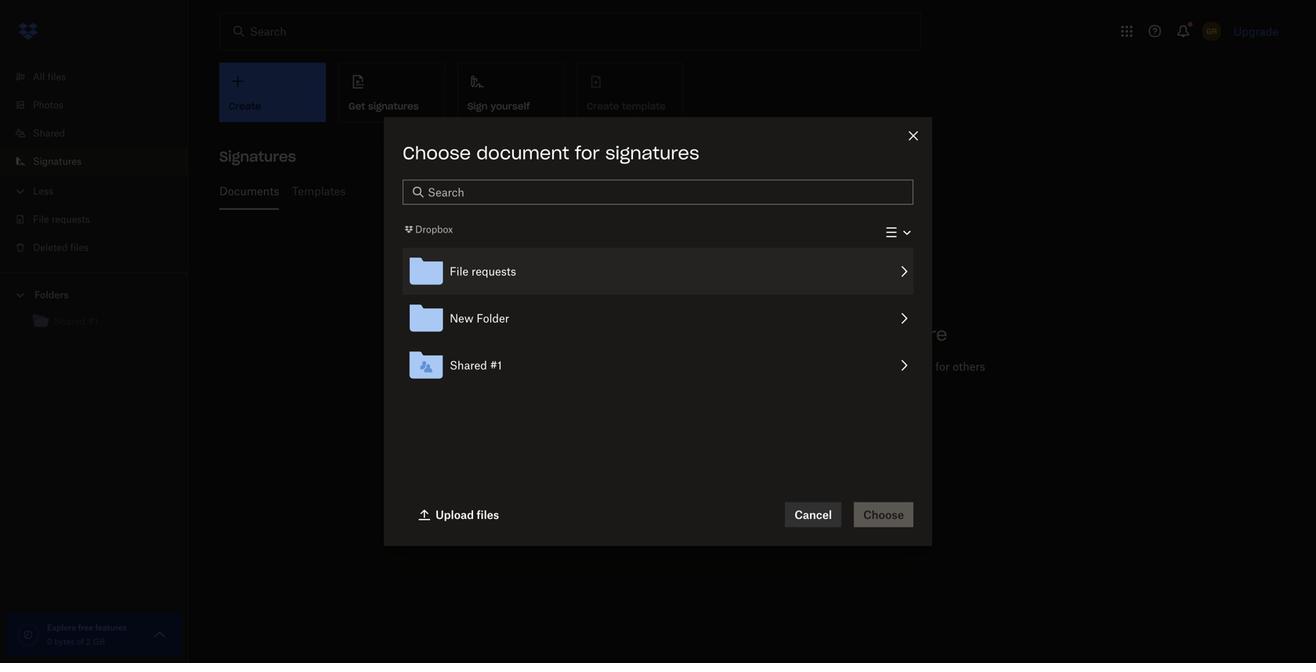 Task type: locate. For each thing, give the bounding box(es) containing it.
1 vertical spatial signatures
[[605, 142, 699, 164]]

file requests link
[[13, 205, 188, 233]]

3
[[402, 185, 409, 198], [425, 185, 432, 198]]

0 vertical spatial for
[[575, 142, 600, 164]]

quota usage element
[[16, 623, 41, 648]]

1 horizontal spatial document
[[817, 360, 869, 373]]

0 vertical spatial documents
[[219, 185, 279, 198]]

1 vertical spatial document
[[817, 360, 869, 373]]

document up left
[[476, 142, 569, 164]]

file
[[33, 213, 49, 225], [450, 265, 469, 278]]

appears
[[778, 377, 819, 391]]

0 horizontal spatial file
[[33, 213, 49, 225]]

folders button
[[0, 283, 188, 306]]

new folder button
[[403, 295, 914, 342]]

shared #1
[[450, 359, 502, 372]]

documents up you
[[727, 324, 830, 346]]

file requests
[[33, 213, 90, 225], [450, 265, 516, 278]]

0 horizontal spatial documents
[[219, 185, 279, 198]]

get signatures
[[349, 100, 419, 112]]

features
[[95, 623, 127, 633]]

1 vertical spatial of
[[77, 637, 84, 647]]

0 horizontal spatial file requests
[[33, 213, 90, 225]]

documents
[[219, 185, 279, 198], [727, 324, 830, 346]]

0 vertical spatial yourself
[[491, 100, 530, 112]]

3 left signature
[[425, 185, 432, 198]]

1 horizontal spatial file requests
[[450, 265, 516, 278]]

1 vertical spatial documents
[[727, 324, 830, 346]]

requests up folder
[[472, 265, 516, 278]]

upgrade link
[[1234, 25, 1279, 38]]

a
[[808, 360, 814, 373]]

dropbox
[[415, 224, 453, 235]]

signatures up less
[[33, 156, 82, 167]]

document up here.
[[817, 360, 869, 373]]

files inside all files link
[[47, 71, 66, 83]]

1 horizontal spatial 3
[[425, 185, 432, 198]]

for
[[575, 142, 600, 164], [935, 360, 950, 373]]

0 horizontal spatial signatures
[[33, 156, 82, 167]]

signatures up documents tab at the left of the page
[[219, 148, 296, 166]]

upload
[[436, 508, 474, 522]]

get
[[349, 100, 365, 112]]

file requests inside button
[[450, 265, 516, 278]]

yourself right sign at top left
[[491, 100, 530, 112]]

document
[[476, 142, 569, 164], [817, 360, 869, 373]]

0 vertical spatial of
[[412, 185, 422, 198]]

1 horizontal spatial shared
[[450, 359, 487, 372]]

1 horizontal spatial signatures
[[219, 148, 296, 166]]

1 horizontal spatial files
[[70, 242, 89, 253]]

of up dropbox link
[[412, 185, 422, 198]]

to
[[727, 377, 737, 391]]

row group containing file requests
[[403, 248, 914, 389]]

requests up deleted files
[[52, 213, 90, 225]]

#1
[[490, 359, 502, 372]]

folders
[[34, 289, 69, 301]]

for inside when you sign a document or send one for others to sign, it appears here.
[[935, 360, 950, 373]]

1 horizontal spatial signatures
[[605, 142, 699, 164]]

sign,
[[740, 377, 765, 391]]

1 vertical spatial file
[[450, 265, 469, 278]]

1 vertical spatial yourself
[[660, 185, 701, 198]]

folder
[[476, 312, 509, 325]]

0 vertical spatial document
[[476, 142, 569, 164]]

less image
[[13, 184, 28, 199]]

0 horizontal spatial signatures
[[368, 100, 419, 112]]

file down less
[[33, 213, 49, 225]]

shared left #1
[[450, 359, 487, 372]]

tab list
[[219, 172, 1272, 210]]

here.
[[822, 377, 848, 391]]

signatures link
[[13, 147, 188, 175]]

0
[[47, 637, 52, 647]]

files for deleted files
[[70, 242, 89, 253]]

0 horizontal spatial files
[[47, 71, 66, 83]]

choose document for signatures
[[403, 142, 699, 164]]

deleted
[[33, 242, 68, 253]]

dropbox image
[[13, 16, 44, 47]]

of
[[412, 185, 422, 198], [77, 637, 84, 647]]

sign
[[783, 360, 805, 373]]

for right one
[[935, 360, 950, 373]]

upgrade
[[1234, 25, 1279, 38]]

shared
[[33, 127, 65, 139], [450, 359, 487, 372]]

requests
[[487, 185, 532, 198], [52, 213, 90, 225], [472, 265, 516, 278]]

1 vertical spatial for
[[935, 360, 950, 373]]

new
[[450, 312, 474, 325]]

1 horizontal spatial documents
[[727, 324, 830, 346]]

documents tab
[[219, 172, 279, 210]]

1 horizontal spatial yourself
[[660, 185, 701, 198]]

signatures right 'get'
[[368, 100, 419, 112]]

shared inside 'link'
[[33, 127, 65, 139]]

signatures up signing
[[605, 142, 699, 164]]

2 vertical spatial requests
[[472, 265, 516, 278]]

signatures inside button
[[368, 100, 419, 112]]

files inside deleted files link
[[70, 242, 89, 253]]

1 vertical spatial requests
[[52, 213, 90, 225]]

1 horizontal spatial for
[[935, 360, 950, 373]]

0 horizontal spatial document
[[476, 142, 569, 164]]

of left 2
[[77, 637, 84, 647]]

0 horizontal spatial shared
[[33, 127, 65, 139]]

get signatures button
[[338, 63, 445, 122]]

0 horizontal spatial 3
[[402, 185, 409, 198]]

file up new
[[450, 265, 469, 278]]

signatures
[[219, 148, 296, 166], [33, 156, 82, 167]]

upload files button
[[409, 503, 509, 528]]

1 vertical spatial files
[[70, 242, 89, 253]]

file requests up deleted files
[[33, 213, 90, 225]]

file requests button
[[403, 248, 914, 295]]

0 vertical spatial file
[[33, 213, 49, 225]]

2 horizontal spatial files
[[477, 508, 499, 522]]

0 vertical spatial shared
[[33, 127, 65, 139]]

files inside upload files button
[[477, 508, 499, 522]]

list
[[0, 53, 188, 273]]

0 vertical spatial requests
[[487, 185, 532, 198]]

1 vertical spatial shared
[[450, 359, 487, 372]]

yourself
[[491, 100, 530, 112], [660, 185, 701, 198]]

signatures
[[368, 100, 419, 112], [605, 142, 699, 164]]

0 vertical spatial signatures
[[368, 100, 419, 112]]

files
[[47, 71, 66, 83], [70, 242, 89, 253], [477, 508, 499, 522]]

0 horizontal spatial of
[[77, 637, 84, 647]]

gb
[[93, 637, 105, 647]]

shared down photos
[[33, 127, 65, 139]]

yourself inside tab list
[[660, 185, 701, 198]]

one
[[914, 360, 932, 373]]

all files link
[[13, 63, 188, 91]]

yourself left 'is' at the top right of page
[[660, 185, 701, 198]]

0 horizontal spatial yourself
[[491, 100, 530, 112]]

0 horizontal spatial for
[[575, 142, 600, 164]]

row group
[[403, 248, 914, 389]]

documents left the templates
[[219, 185, 279, 198]]

requests left left
[[487, 185, 532, 198]]

here
[[906, 324, 948, 346]]

2
[[86, 637, 91, 647]]

sign yourself
[[468, 100, 530, 112]]

for up 3 of 3 signature requests left this month. signing yourself is unlimited.
[[575, 142, 600, 164]]

0 vertical spatial files
[[47, 71, 66, 83]]

3 up dropbox link
[[402, 185, 409, 198]]

signatures inside list item
[[33, 156, 82, 167]]

free
[[78, 623, 93, 633]]

2 vertical spatial files
[[477, 508, 499, 522]]

files right upload
[[477, 508, 499, 522]]

files right deleted
[[70, 242, 89, 253]]

1 vertical spatial file requests
[[450, 265, 516, 278]]

dropbox link
[[403, 222, 453, 237]]

of inside explore free features 0 bytes of 2 gb
[[77, 637, 84, 647]]

1 horizontal spatial file
[[450, 265, 469, 278]]

files right all
[[47, 71, 66, 83]]

shared inside button
[[450, 359, 487, 372]]

file requests up new folder
[[450, 265, 516, 278]]

yourself inside button
[[491, 100, 530, 112]]



Task type: describe. For each thing, give the bounding box(es) containing it.
templates tab
[[292, 172, 346, 210]]

it
[[768, 377, 775, 391]]

documents for documents
[[219, 185, 279, 198]]

you
[[761, 360, 780, 373]]

bytes
[[54, 637, 75, 647]]

tab list containing documents
[[219, 172, 1272, 210]]

upload files
[[436, 508, 499, 522]]

1 3 from the left
[[402, 185, 409, 198]]

signatures list item
[[0, 147, 188, 175]]

file inside list
[[33, 213, 49, 225]]

3 of 3 signature requests left this month. signing yourself is unlimited.
[[402, 185, 768, 198]]

appear
[[836, 324, 901, 346]]

2 3 from the left
[[425, 185, 432, 198]]

left
[[535, 185, 552, 198]]

when you sign a document or send one for others to sign, it appears here.
[[727, 360, 985, 391]]

file inside button
[[450, 265, 469, 278]]

month.
[[577, 185, 613, 198]]

0 vertical spatial file requests
[[33, 213, 90, 225]]

others
[[953, 360, 985, 373]]

requests inside list
[[52, 213, 90, 225]]

1 horizontal spatial of
[[412, 185, 422, 198]]

shared for shared
[[33, 127, 65, 139]]

cancel button
[[785, 503, 841, 528]]

is
[[704, 185, 713, 198]]

shared link
[[13, 119, 188, 147]]

deleted files
[[33, 242, 89, 253]]

list containing all files
[[0, 53, 188, 273]]

explore
[[47, 623, 76, 633]]

photos
[[33, 99, 63, 111]]

photos link
[[13, 91, 188, 119]]

document inside when you sign a document or send one for others to sign, it appears here.
[[817, 360, 869, 373]]

new folder
[[450, 312, 509, 325]]

row group inside choose document for signatures dialog
[[403, 248, 914, 389]]

files for upload files
[[477, 508, 499, 522]]

Search text field
[[428, 184, 904, 201]]

signatures inside dialog
[[605, 142, 699, 164]]

choose document for signatures dialog
[[384, 117, 932, 546]]

for inside choose document for signatures dialog
[[575, 142, 600, 164]]

send
[[886, 360, 911, 373]]

explore free features 0 bytes of 2 gb
[[47, 623, 127, 647]]

documents appear here
[[727, 324, 948, 346]]

signing
[[616, 185, 657, 198]]

when
[[727, 360, 758, 373]]

unlimited.
[[716, 185, 768, 198]]

this
[[555, 185, 574, 198]]

signature
[[435, 185, 484, 198]]

choose
[[403, 142, 471, 164]]

less
[[33, 185, 53, 197]]

shared for shared #1
[[450, 359, 487, 372]]

requests inside button
[[472, 265, 516, 278]]

shared #1 button
[[403, 342, 914, 389]]

all
[[33, 71, 45, 83]]

documents for documents appear here
[[727, 324, 830, 346]]

document inside dialog
[[476, 142, 569, 164]]

templates
[[292, 185, 346, 198]]

deleted files link
[[13, 233, 188, 262]]

sign
[[468, 100, 488, 112]]

all files
[[33, 71, 66, 83]]

files for all files
[[47, 71, 66, 83]]

sign yourself button
[[458, 63, 564, 122]]

cancel
[[795, 508, 832, 522]]

or
[[872, 360, 883, 373]]

requests inside tab list
[[487, 185, 532, 198]]



Task type: vqa. For each thing, say whether or not it's contained in the screenshot.
with in Here are 3 things you can do with it in Dropbox.
no



